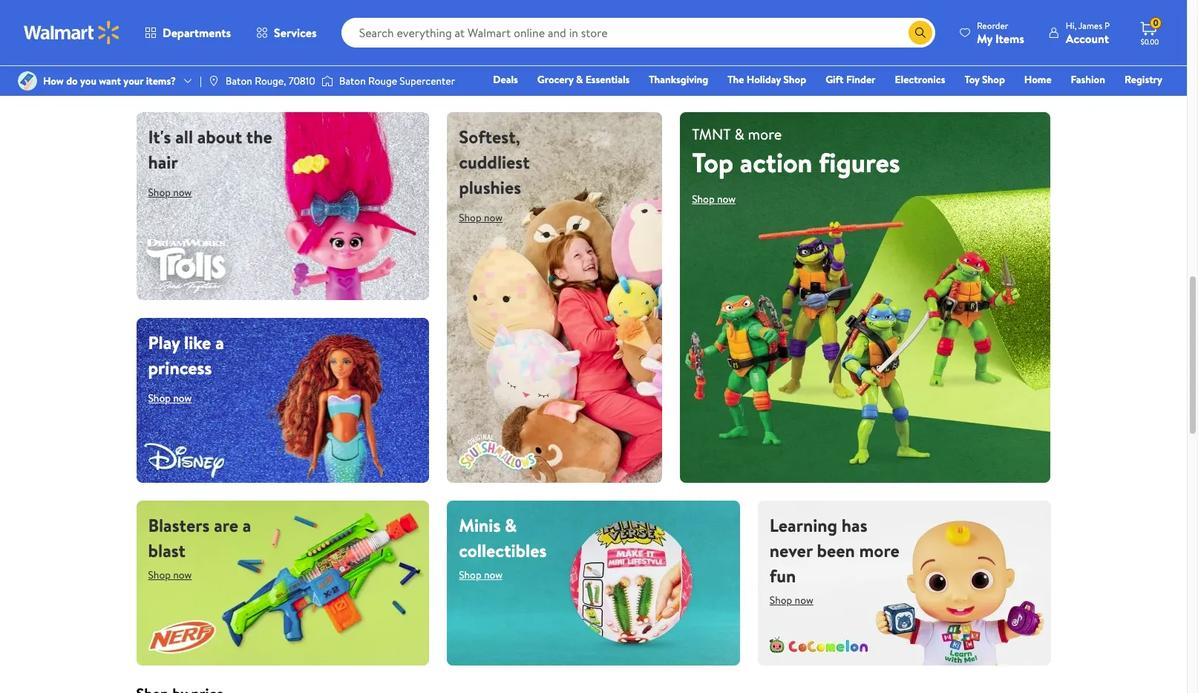Task type: locate. For each thing, give the bounding box(es) containing it.
shop down collectibles
[[459, 568, 482, 583]]

supercenter
[[400, 74, 455, 88]]

baton
[[226, 74, 252, 88], [339, 74, 366, 88]]

baton left rouge, at the top of the page
[[226, 74, 252, 88]]

0 horizontal spatial  image
[[208, 75, 220, 87]]

a for play like a princess
[[216, 330, 224, 355]]

baton for baton rouge supercenter
[[339, 74, 366, 88]]

& right tmnt
[[735, 124, 745, 144]]

1 horizontal spatial &
[[576, 72, 583, 87]]

plushies
[[459, 175, 522, 200]]

shop down top in the top of the page
[[692, 192, 715, 207]]

blasters
[[148, 513, 210, 538]]

home link
[[1018, 71, 1059, 88]]

do
[[66, 74, 78, 88]]

grocery & essentials
[[538, 72, 630, 87]]

the
[[246, 124, 272, 150]]

0 vertical spatial more
[[748, 124, 782, 144]]

now down princess
[[173, 391, 192, 406]]

shop now down princess
[[148, 391, 192, 406]]

one debit link
[[1043, 92, 1106, 108]]

2 baton from the left
[[339, 74, 366, 88]]

now down collectibles
[[484, 568, 503, 583]]

shop now down hair
[[148, 185, 192, 200]]

1 horizontal spatial more
[[860, 538, 900, 563]]

services button
[[244, 15, 330, 51]]

grocery & essentials link
[[531, 71, 637, 88]]

shop inside "link"
[[784, 72, 807, 87]]

shop now button for minis & collectibles
[[459, 563, 503, 587]]

shop now button down the minis
[[459, 563, 503, 587]]

1 horizontal spatial  image
[[321, 74, 333, 88]]

tmnt
[[692, 124, 731, 144]]

a
[[216, 330, 224, 355], [243, 513, 251, 538]]

& right the minis
[[505, 513, 517, 538]]

0 horizontal spatial &
[[505, 513, 517, 538]]

shop now for play like a princess
[[148, 391, 192, 406]]

&
[[576, 72, 583, 87], [735, 124, 745, 144], [505, 513, 517, 538]]

1 baton from the left
[[226, 74, 252, 88]]

now down the blast
[[173, 568, 192, 583]]

learning has never been more fun shop now
[[770, 513, 900, 608]]

want
[[99, 74, 121, 88]]

play like a princess
[[148, 330, 224, 381]]

james
[[1079, 19, 1103, 32]]

& right grocery
[[576, 72, 583, 87]]

gift finder link
[[819, 71, 883, 88]]

shop down the blast
[[148, 568, 171, 583]]

shop squishmallows image
[[447, 112, 663, 483]]

rouge,
[[255, 74, 286, 88]]

shop now button down never
[[770, 589, 814, 612]]

1 vertical spatial a
[[243, 513, 251, 538]]

2 horizontal spatial shop now button
[[770, 589, 814, 612]]

1 horizontal spatial shop now button
[[459, 563, 503, 587]]

more right been
[[860, 538, 900, 563]]

shop now
[[537, 3, 581, 17], [148, 185, 192, 200], [692, 192, 736, 207], [459, 210, 503, 225], [148, 391, 192, 406]]

the
[[728, 72, 745, 87]]

more
[[748, 124, 782, 144], [860, 538, 900, 563]]

registry link
[[1119, 71, 1170, 88]]

0 horizontal spatial baton
[[226, 74, 252, 88]]

learning
[[770, 513, 838, 538]]

finder
[[847, 72, 876, 87]]

now up grocery & essentials
[[562, 3, 581, 17]]

shop action figures image
[[681, 112, 1051, 483]]

& inside minis & collectibles shop now
[[505, 513, 517, 538]]

baton left rouge
[[339, 74, 366, 88]]

registry
[[1125, 72, 1163, 87]]

0 vertical spatial a
[[216, 330, 224, 355]]

shop down princess
[[148, 391, 171, 406]]

my
[[977, 30, 993, 46]]

shop now button down blasters
[[148, 563, 192, 587]]

reorder my items
[[977, 19, 1025, 46]]

 image right |
[[208, 75, 220, 87]]

|
[[200, 74, 202, 88]]

a inside play like a princess
[[216, 330, 224, 355]]

0 horizontal spatial shop now button
[[148, 563, 192, 587]]

never
[[770, 538, 813, 563]]

toy shop
[[965, 72, 1006, 87]]

0 horizontal spatial a
[[216, 330, 224, 355]]

how
[[43, 74, 64, 88]]

70810
[[289, 74, 316, 88]]

a inside blasters are a blast shop now
[[243, 513, 251, 538]]

 image right "70810"
[[321, 74, 333, 88]]

& inside tmnt & more top action figures
[[735, 124, 745, 144]]

2 horizontal spatial &
[[735, 124, 745, 144]]

baton rouge supercenter
[[339, 74, 455, 88]]

shop now link
[[525, 0, 818, 95], [537, 0, 593, 22], [148, 181, 204, 204], [692, 187, 748, 211], [459, 206, 515, 230], [148, 387, 204, 410]]

shop disney princess image
[[136, 318, 429, 483]]

shop down fun
[[770, 593, 793, 608]]

category shop nerf image
[[136, 501, 429, 666]]

shop right "holiday"
[[784, 72, 807, 87]]

now down plushies
[[484, 210, 503, 225]]

baton for baton rouge, 70810
[[226, 74, 252, 88]]

more inside tmnt & more top action figures
[[748, 124, 782, 144]]

essentials
[[586, 72, 630, 87]]

now down fun
[[795, 593, 814, 608]]

0 vertical spatial &
[[576, 72, 583, 87]]

1 horizontal spatial baton
[[339, 74, 366, 88]]

hair
[[148, 150, 178, 175]]

2 vertical spatial &
[[505, 513, 517, 538]]

baton rouge, 70810
[[226, 74, 316, 88]]

softest,
[[459, 124, 521, 150]]

0 horizontal spatial more
[[748, 124, 782, 144]]

shop now up grocery
[[537, 3, 581, 17]]

1 vertical spatial more
[[860, 538, 900, 563]]

rouge
[[368, 74, 397, 88]]

hi, james p account
[[1067, 19, 1111, 46]]

it's
[[148, 124, 171, 150]]

a right the like on the left of the page
[[216, 330, 224, 355]]

shop now down plushies
[[459, 210, 503, 225]]

 image
[[321, 74, 333, 88], [208, 75, 220, 87]]

 image
[[18, 71, 37, 91]]

a right are
[[243, 513, 251, 538]]

Search search field
[[341, 18, 936, 48]]

cuddliest
[[459, 150, 530, 175]]

shop inside learning has never been more fun shop now
[[770, 593, 793, 608]]

items?
[[146, 74, 176, 88]]

search icon image
[[915, 27, 927, 39]]

the holiday shop
[[728, 72, 807, 87]]

shop now button
[[148, 563, 192, 587], [459, 563, 503, 587], [770, 589, 814, 612]]

1 vertical spatial &
[[735, 124, 745, 144]]

fashion
[[1072, 72, 1106, 87]]

now
[[562, 3, 581, 17], [173, 185, 192, 200], [717, 192, 736, 207], [484, 210, 503, 225], [173, 391, 192, 406], [173, 568, 192, 583], [484, 568, 503, 583], [795, 593, 814, 608]]

shop
[[537, 3, 560, 17], [784, 72, 807, 87], [983, 72, 1006, 87], [148, 185, 171, 200], [692, 192, 715, 207], [459, 210, 482, 225], [148, 391, 171, 406], [148, 568, 171, 583], [459, 568, 482, 583], [770, 593, 793, 608]]

shop down plushies
[[459, 210, 482, 225]]

shop inside blasters are a blast shop now
[[148, 568, 171, 583]]

1 horizontal spatial a
[[243, 513, 251, 538]]

shop inside minis & collectibles shop now
[[459, 568, 482, 583]]

more right tmnt
[[748, 124, 782, 144]]



Task type: describe. For each thing, give the bounding box(es) containing it.
a for blasters are a blast shop now
[[243, 513, 251, 538]]

minis & collectibles shop now
[[459, 513, 547, 583]]

walmart+ link
[[1112, 92, 1170, 108]]

departments button
[[132, 15, 244, 51]]

$0.00
[[1142, 36, 1160, 47]]

departments
[[163, 25, 231, 41]]

shop right toy
[[983, 72, 1006, 87]]

collectibles
[[459, 538, 547, 563]]

thanksgiving
[[649, 72, 709, 87]]

hi,
[[1067, 19, 1077, 32]]

Walmart Site-Wide search field
[[341, 18, 936, 48]]

account
[[1067, 30, 1110, 46]]

minis
[[459, 513, 501, 538]]

deals link
[[487, 71, 525, 88]]

shop now button for learning has never been more fun
[[770, 589, 814, 612]]

it's all about the hair
[[148, 124, 272, 175]]

action
[[740, 144, 813, 181]]

holiday
[[747, 72, 781, 87]]

shop down hair
[[148, 185, 171, 200]]

all
[[175, 124, 193, 150]]

electronics link
[[889, 71, 953, 88]]

shop paw patrol image
[[525, 0, 818, 95]]

one
[[1049, 93, 1072, 108]]

been
[[817, 538, 856, 563]]

toy
[[965, 72, 980, 87]]

debit
[[1074, 93, 1100, 108]]

toy shop link
[[959, 71, 1012, 88]]

now down top in the top of the page
[[717, 192, 736, 207]]

& for shop
[[505, 513, 517, 538]]

& for top
[[735, 124, 745, 144]]

shop now for softest, cuddliest plushies
[[459, 210, 503, 225]]

0 $0.00
[[1142, 16, 1160, 47]]

figures
[[819, 144, 901, 181]]

walmart image
[[24, 21, 120, 45]]

category shop minis and collectibles image
[[447, 501, 740, 666]]

tmnt & more top action figures
[[692, 124, 901, 181]]

items
[[996, 30, 1025, 46]]

blast
[[148, 538, 186, 563]]

shop trolls image
[[136, 112, 429, 300]]

now inside blasters are a blast shop now
[[173, 568, 192, 583]]

gift finder
[[826, 72, 876, 87]]

top
[[692, 144, 734, 181]]

category shop cocomelon image
[[758, 501, 1051, 666]]

more inside learning has never been more fun shop now
[[860, 538, 900, 563]]

shop now for it's all about the hair
[[148, 185, 192, 200]]

deals
[[493, 72, 518, 87]]

electronics
[[895, 72, 946, 87]]

reorder
[[977, 19, 1009, 32]]

 image for baton rouge, 70810
[[208, 75, 220, 87]]

has
[[842, 513, 868, 538]]

grocery
[[538, 72, 574, 87]]

play
[[148, 330, 180, 355]]

shop now button for blasters are a blast
[[148, 563, 192, 587]]

princess
[[148, 355, 212, 381]]

your
[[124, 74, 144, 88]]

shop up grocery
[[537, 3, 560, 17]]

about
[[197, 124, 242, 150]]

 image for baton rouge supercenter
[[321, 74, 333, 88]]

shop now down top in the top of the page
[[692, 192, 736, 207]]

the holiday shop link
[[721, 71, 813, 88]]

softest, cuddliest plushies
[[459, 124, 530, 200]]

fashion link
[[1065, 71, 1113, 88]]

gift
[[826, 72, 844, 87]]

you
[[80, 74, 96, 88]]

p
[[1105, 19, 1111, 32]]

are
[[214, 513, 238, 538]]

how do you want your items?
[[43, 74, 176, 88]]

fun
[[770, 563, 797, 589]]

now inside minis & collectibles shop now
[[484, 568, 503, 583]]

services
[[274, 25, 317, 41]]

blasters are a blast shop now
[[148, 513, 251, 583]]

thanksgiving link
[[643, 71, 716, 88]]

0
[[1154, 16, 1159, 29]]

like
[[184, 330, 211, 355]]

now inside learning has never been more fun shop now
[[795, 593, 814, 608]]

walmart+
[[1119, 93, 1163, 108]]

now down hair
[[173, 185, 192, 200]]

home
[[1025, 72, 1052, 87]]

registry one debit
[[1049, 72, 1163, 108]]



Task type: vqa. For each thing, say whether or not it's contained in the screenshot.
the are
yes



